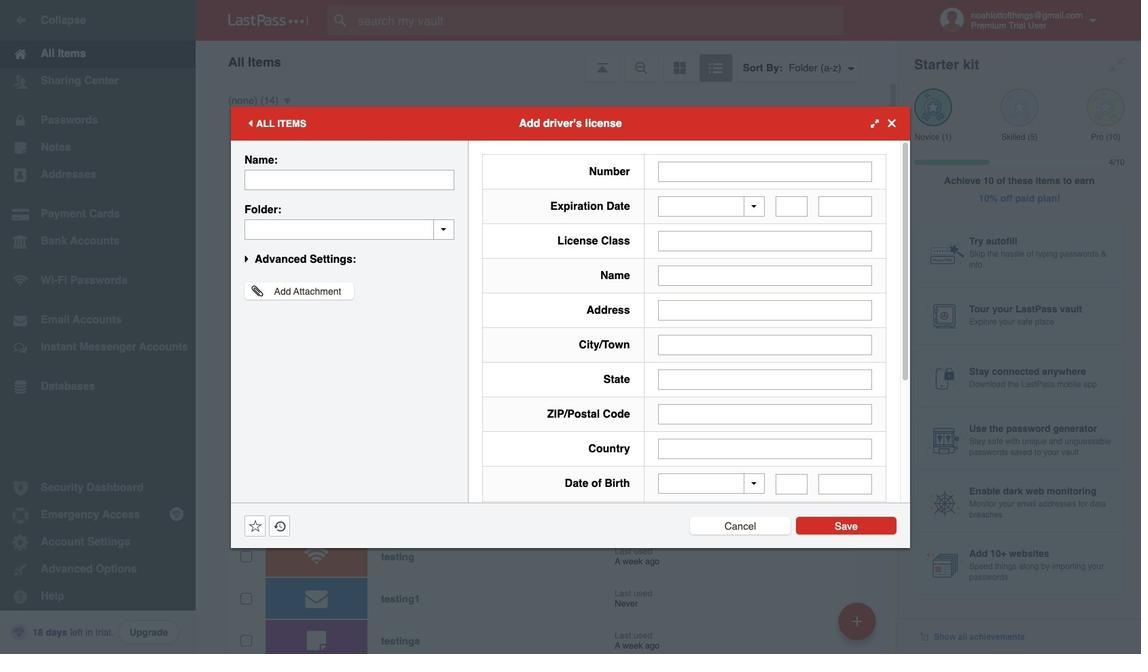 Task type: describe. For each thing, give the bounding box(es) containing it.
Search search field
[[327, 5, 870, 35]]

search my vault text field
[[327, 5, 870, 35]]



Task type: vqa. For each thing, say whether or not it's contained in the screenshot.
Vault options navigation
yes



Task type: locate. For each thing, give the bounding box(es) containing it.
lastpass image
[[228, 14, 308, 26]]

new item navigation
[[833, 598, 884, 654]]

None text field
[[658, 231, 872, 251], [658, 266, 872, 286], [658, 300, 872, 321], [658, 369, 872, 390], [658, 404, 872, 424], [658, 439, 872, 459], [658, 231, 872, 251], [658, 266, 872, 286], [658, 300, 872, 321], [658, 369, 872, 390], [658, 404, 872, 424], [658, 439, 872, 459]]

vault options navigation
[[196, 41, 898, 82]]

dialog
[[231, 106, 910, 654]]

main navigation navigation
[[0, 0, 196, 654]]

new item image
[[852, 616, 862, 626]]

None text field
[[658, 161, 872, 182], [245, 169, 454, 190], [776, 196, 808, 217], [818, 196, 872, 217], [245, 219, 454, 239], [658, 335, 872, 355], [776, 474, 808, 494], [818, 474, 872, 494], [658, 161, 872, 182], [245, 169, 454, 190], [776, 196, 808, 217], [818, 196, 872, 217], [245, 219, 454, 239], [658, 335, 872, 355], [776, 474, 808, 494], [818, 474, 872, 494]]



